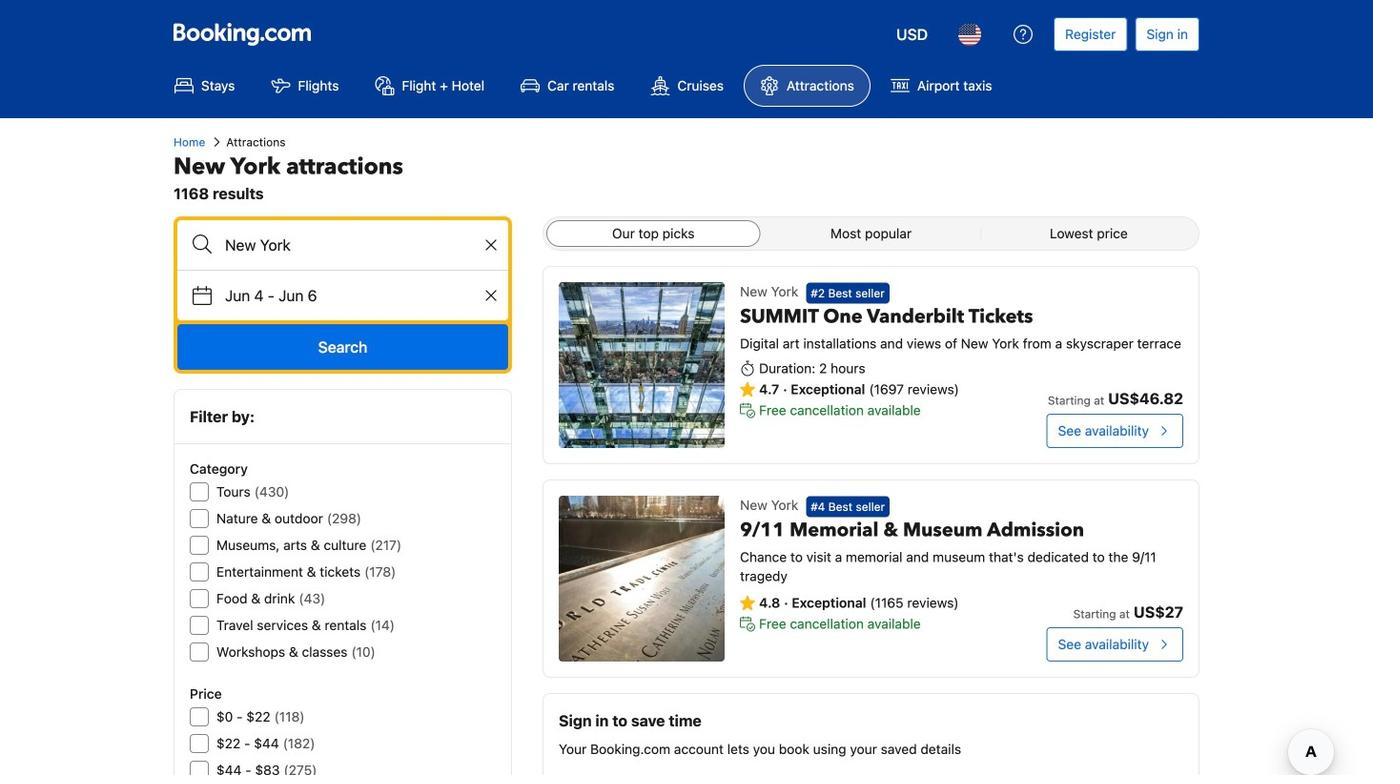 Task type: locate. For each thing, give the bounding box(es) containing it.
booking.com image
[[174, 23, 311, 46]]



Task type: vqa. For each thing, say whether or not it's contained in the screenshot.
'adult'
no



Task type: describe. For each thing, give the bounding box(es) containing it.
Where are you going? search field
[[177, 220, 508, 270]]



